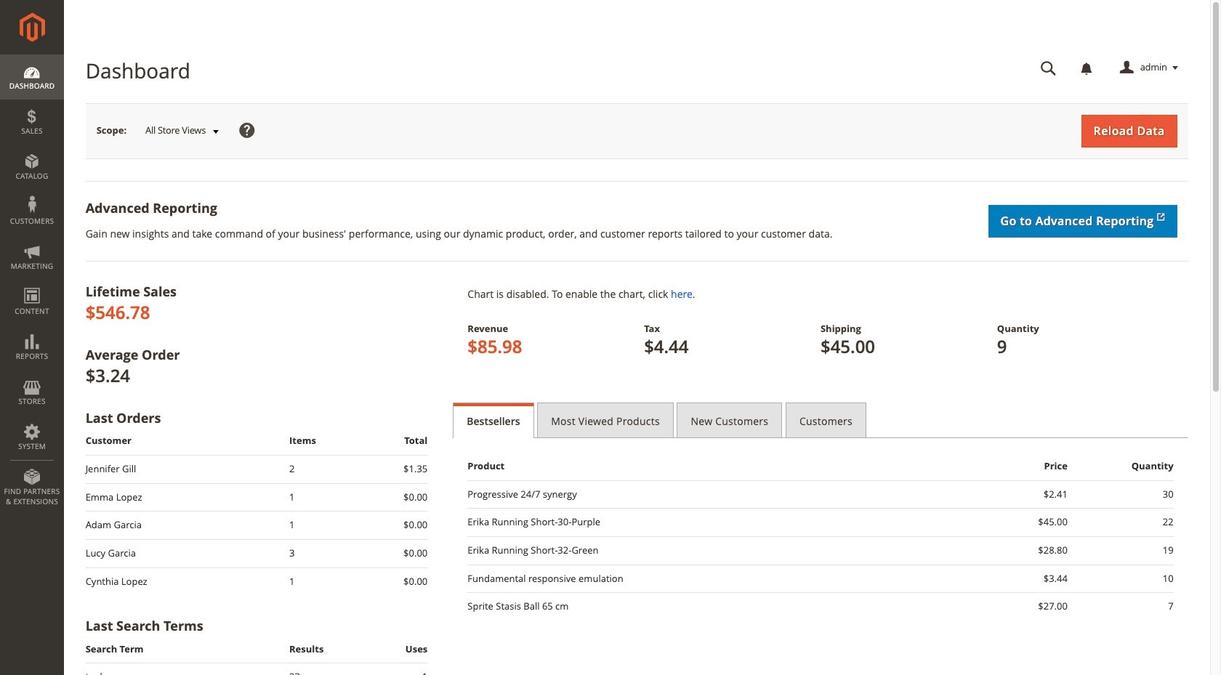Task type: locate. For each thing, give the bounding box(es) containing it.
tab list
[[453, 403, 1189, 438]]

menu bar
[[0, 55, 64, 514]]

magento admin panel image
[[19, 12, 45, 42]]

None text field
[[1031, 55, 1067, 81]]



